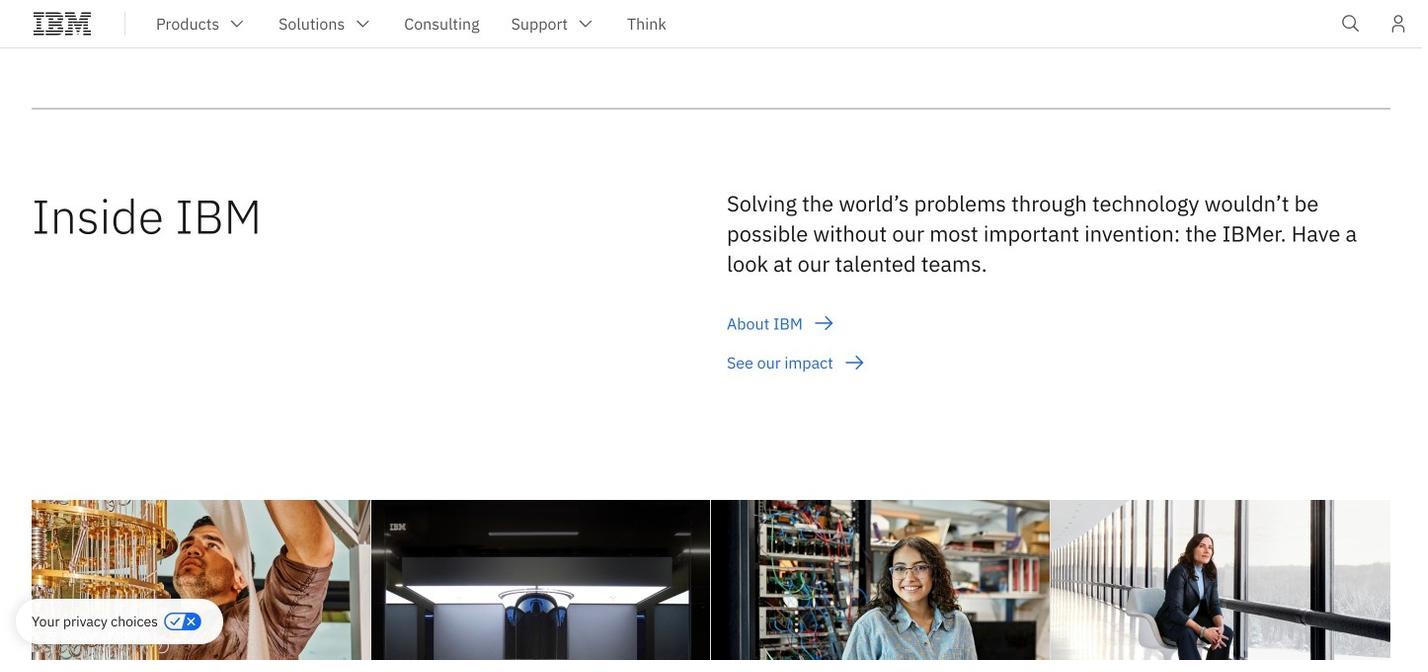 Task type: vqa. For each thing, say whether or not it's contained in the screenshot.
the Your privacy choices ELEMENT
yes



Task type: locate. For each thing, give the bounding box(es) containing it.
your privacy choices element
[[32, 611, 158, 632]]



